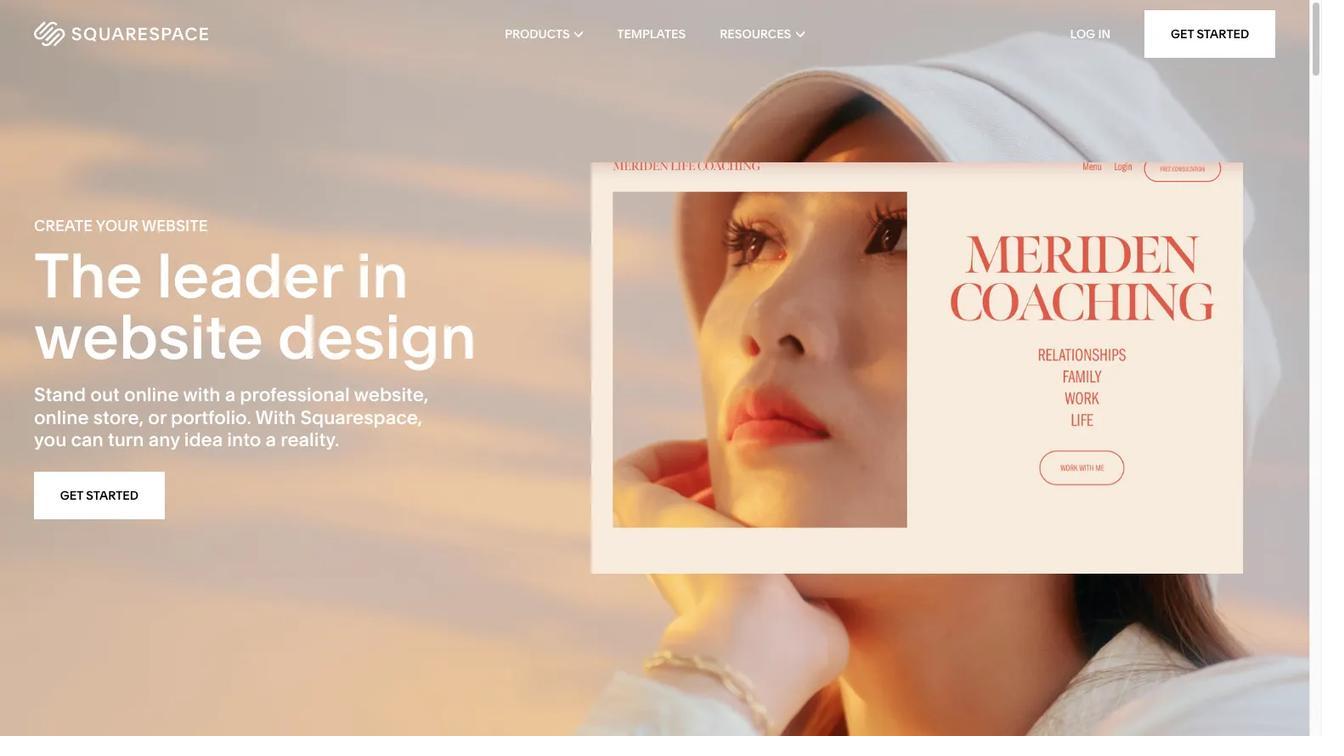 Task type: describe. For each thing, give the bounding box(es) containing it.
design
[[278, 299, 477, 374]]

0 horizontal spatial get started
[[60, 488, 139, 504]]

portfolio.
[[171, 406, 251, 429]]

0 vertical spatial get started link
[[1145, 10, 1276, 58]]

professional
[[240, 384, 350, 406]]

website,
[[354, 384, 429, 406]]

in
[[356, 238, 409, 313]]

can
[[71, 428, 103, 451]]

0 vertical spatial website
[[142, 216, 208, 235]]

leader
[[157, 238, 342, 313]]

log             in
[[1071, 26, 1111, 42]]

0 vertical spatial get started
[[1171, 26, 1250, 42]]

squarespace logo link
[[34, 21, 282, 47]]

resources button
[[720, 0, 805, 68]]

log
[[1071, 26, 1096, 42]]

into
[[227, 428, 261, 451]]

with
[[255, 406, 296, 429]]

0 horizontal spatial a
[[225, 384, 236, 406]]

out
[[90, 384, 120, 406]]

templates
[[617, 26, 686, 42]]

the
[[34, 238, 143, 313]]

in
[[1099, 26, 1111, 42]]

0 vertical spatial started
[[1197, 26, 1250, 42]]



Task type: locate. For each thing, give the bounding box(es) containing it.
squarespace logo image
[[34, 21, 208, 47]]

1 vertical spatial a
[[266, 428, 276, 451]]

get started link
[[1145, 10, 1276, 58], [34, 472, 165, 520]]

0 horizontal spatial started
[[86, 488, 139, 504]]

idea
[[184, 428, 223, 451]]

online
[[124, 384, 179, 406], [34, 406, 89, 429]]

1 horizontal spatial started
[[1197, 26, 1250, 42]]

online left out
[[34, 406, 89, 429]]

1 vertical spatial started
[[86, 488, 139, 504]]

0 vertical spatial a
[[225, 384, 236, 406]]

0 horizontal spatial get started link
[[34, 472, 165, 520]]

stand out online with a professional website, online store, or portfolio. with squarespace, you can turn any idea into a reality.
[[34, 384, 429, 451]]

create your website the leader in website design
[[34, 216, 477, 374]]

1 horizontal spatial online
[[124, 384, 179, 406]]

your
[[96, 216, 139, 235]]

stand
[[34, 384, 86, 406]]

turn
[[108, 428, 144, 451]]

with
[[183, 384, 221, 406]]

templates link
[[617, 0, 686, 68]]

or
[[148, 406, 166, 429]]

resources
[[720, 26, 792, 42]]

products
[[505, 26, 570, 42]]

website up out
[[34, 299, 263, 374]]

get started
[[1171, 26, 1250, 42], [60, 488, 139, 504]]

you
[[34, 428, 67, 451]]

1 vertical spatial get
[[60, 488, 83, 504]]

website
[[142, 216, 208, 235], [34, 299, 263, 374]]

1 vertical spatial get started
[[60, 488, 139, 504]]

a right into
[[266, 428, 276, 451]]

online right out
[[124, 384, 179, 406]]

store,
[[93, 406, 144, 429]]

0 vertical spatial get
[[1171, 26, 1194, 42]]

reality.
[[281, 428, 339, 451]]

products button
[[505, 0, 583, 68]]

website right your
[[142, 216, 208, 235]]

0 horizontal spatial online
[[34, 406, 89, 429]]

started
[[1197, 26, 1250, 42], [86, 488, 139, 504]]

1 horizontal spatial get started
[[1171, 26, 1250, 42]]

get
[[1171, 26, 1194, 42], [60, 488, 83, 504]]

get right in
[[1171, 26, 1194, 42]]

log             in link
[[1071, 26, 1111, 42]]

create
[[34, 216, 93, 235]]

1 vertical spatial get started link
[[34, 472, 165, 520]]

a right with
[[225, 384, 236, 406]]

1 horizontal spatial get
[[1171, 26, 1194, 42]]

1 horizontal spatial a
[[266, 428, 276, 451]]

get down can
[[60, 488, 83, 504]]

1 horizontal spatial get started link
[[1145, 10, 1276, 58]]

0 horizontal spatial get
[[60, 488, 83, 504]]

1 vertical spatial website
[[34, 299, 263, 374]]

a
[[225, 384, 236, 406], [266, 428, 276, 451]]

squarespace,
[[300, 406, 423, 429]]

any
[[148, 428, 180, 451]]



Task type: vqa. For each thing, say whether or not it's contained in the screenshot.
designed
no



